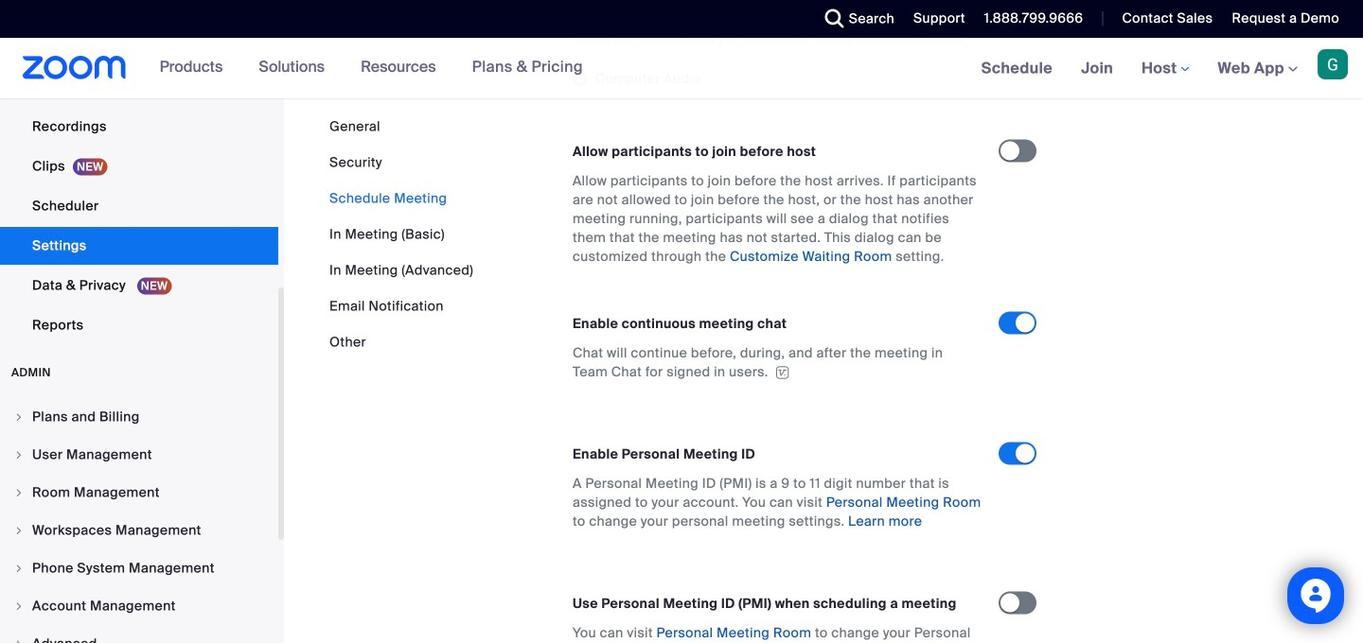 Task type: describe. For each thing, give the bounding box(es) containing it.
admin menu menu
[[0, 400, 278, 644]]

support version for enable continuous meeting chat image
[[773, 367, 792, 380]]

right image for 3rd menu item from the bottom
[[13, 563, 25, 575]]

meetings navigation
[[968, 38, 1364, 100]]

right image for 4th menu item
[[13, 526, 25, 537]]

7 menu item from the top
[[0, 627, 278, 644]]



Task type: locate. For each thing, give the bounding box(es) containing it.
2 right image from the top
[[13, 488, 25, 499]]

2 vertical spatial right image
[[13, 639, 25, 644]]

product information navigation
[[145, 38, 597, 98]]

2 menu item from the top
[[0, 438, 278, 474]]

side navigation navigation
[[0, 0, 284, 644]]

right image for seventh menu item from the bottom
[[13, 412, 25, 423]]

right image for 2nd menu item from the top of the admin menu menu
[[13, 450, 25, 461]]

personal menu menu
[[0, 0, 278, 347]]

4 menu item from the top
[[0, 513, 278, 549]]

5 menu item from the top
[[0, 551, 278, 587]]

right image
[[13, 450, 25, 461], [13, 488, 25, 499], [13, 639, 25, 644]]

6 menu item from the top
[[0, 589, 278, 625]]

1 right image from the top
[[13, 412, 25, 423]]

right image for seventh menu item from the top of the admin menu menu
[[13, 639, 25, 644]]

right image
[[13, 412, 25, 423], [13, 526, 25, 537], [13, 563, 25, 575], [13, 601, 25, 613]]

0 vertical spatial right image
[[13, 450, 25, 461]]

zoom logo image
[[23, 56, 127, 80]]

2 right image from the top
[[13, 526, 25, 537]]

banner
[[0, 38, 1364, 100]]

menu item
[[0, 400, 278, 436], [0, 438, 278, 474], [0, 475, 278, 511], [0, 513, 278, 549], [0, 551, 278, 587], [0, 589, 278, 625], [0, 627, 278, 644]]

profile picture image
[[1318, 49, 1349, 80]]

right image for 2nd menu item from the bottom
[[13, 601, 25, 613]]

1 vertical spatial right image
[[13, 488, 25, 499]]

right image for 3rd menu item from the top
[[13, 488, 25, 499]]

4 right image from the top
[[13, 601, 25, 613]]

1 menu item from the top
[[0, 400, 278, 436]]

application
[[573, 344, 982, 382]]

1 right image from the top
[[13, 450, 25, 461]]

3 right image from the top
[[13, 563, 25, 575]]

3 menu item from the top
[[0, 475, 278, 511]]

3 right image from the top
[[13, 639, 25, 644]]

menu bar
[[330, 117, 474, 352]]



Task type: vqa. For each thing, say whether or not it's contained in the screenshot.
third menu item from the top
yes



